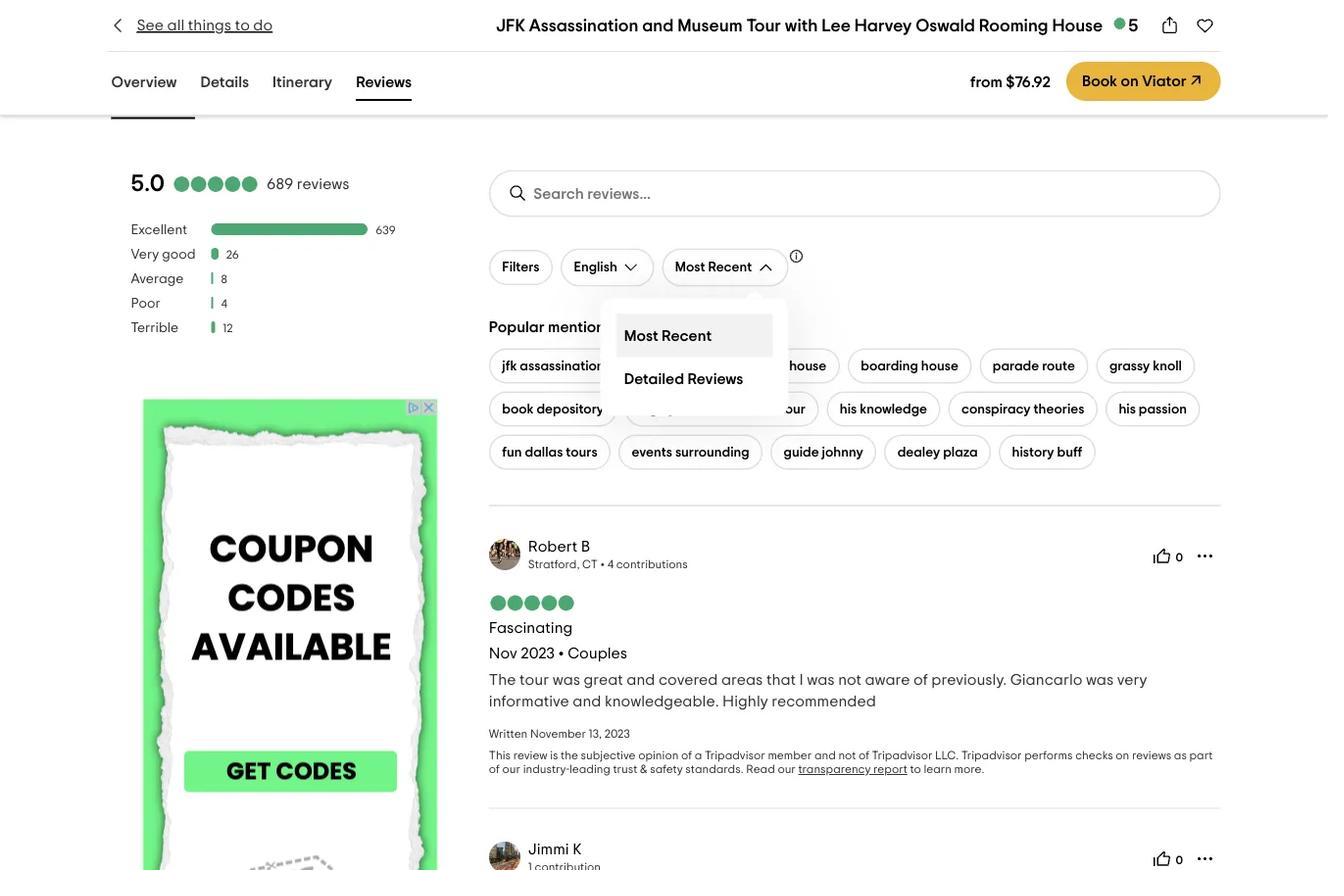 Task type: locate. For each thing, give the bounding box(es) containing it.
1 vertical spatial 0 button
[[1147, 844, 1190, 871]]

reviews left as
[[1132, 751, 1172, 762]]

open options menu image
[[1196, 547, 1215, 566], [1196, 850, 1215, 869]]

ct
[[582, 559, 598, 571]]

0 vertical spatial to
[[235, 18, 250, 33]]

1 horizontal spatial great
[[639, 359, 673, 373]]

see all things to do
[[137, 18, 273, 33]]

house for rooming house
[[789, 359, 827, 373]]

highly
[[723, 694, 768, 709]]

very good
[[131, 248, 196, 262]]

our down member
[[778, 764, 796, 776]]

to left do
[[235, 18, 250, 33]]

knoll
[[1153, 359, 1182, 373]]

house right boarding
[[921, 359, 959, 373]]

8
[[221, 274, 227, 285]]

q&a
[[219, 83, 268, 107]]

excellent
[[131, 224, 187, 237]]

4 inside robert b stratford, ct 4 contributions
[[608, 559, 614, 571]]

0 horizontal spatial his
[[840, 402, 857, 416]]

assassination
[[520, 359, 604, 373]]

0 vertical spatial most
[[675, 261, 705, 275]]

to left learn
[[910, 764, 921, 776]]

0 button for robert b
[[1147, 541, 1190, 572]]

recommend
[[679, 402, 752, 416]]

and up transparency on the right
[[815, 751, 836, 762]]

standards.
[[686, 764, 744, 776]]

rooming
[[736, 359, 786, 373]]

2 not from the top
[[839, 751, 856, 762]]

book on viator
[[1082, 74, 1187, 89]]

good
[[162, 248, 196, 262]]

2023 inside fascinating nov 2023 • couples
[[521, 646, 555, 661]]

our
[[503, 764, 521, 776], [778, 764, 796, 776]]

tripadvisor up "more."
[[962, 751, 1022, 762]]

boarding
[[861, 359, 918, 373]]

buff
[[1057, 446, 1083, 459]]

1 horizontal spatial reviews
[[356, 74, 412, 90]]

2 0 button from the top
[[1147, 844, 1190, 871]]

most inside dropdown button
[[675, 261, 705, 275]]

subjective
[[581, 751, 636, 762]]

save to a trip image
[[1196, 16, 1215, 35]]

Search search field
[[534, 184, 697, 203]]

not up recommended
[[838, 672, 862, 688]]

2 horizontal spatial reviews
[[688, 371, 744, 387]]

jimmi k link
[[528, 842, 582, 858]]

most right english popup button
[[675, 261, 705, 275]]

history
[[1012, 446, 1055, 459]]

english
[[574, 261, 618, 275]]

0 vertical spatial great
[[639, 359, 673, 373]]

our down this
[[503, 764, 521, 776]]

great down the couples
[[584, 672, 623, 688]]

1 vertical spatial 5.0 of 5 bubbles image
[[489, 596, 575, 611]]

5.0
[[131, 173, 165, 196]]

1 vertical spatial to
[[910, 764, 921, 776]]

not up 'transparency report' link
[[839, 751, 856, 762]]

robert b image
[[489, 539, 520, 571]]

viator
[[1142, 74, 1187, 89]]

4 down 8
[[221, 298, 227, 310]]

1 horizontal spatial most
[[675, 261, 705, 275]]

tour for the
[[520, 672, 549, 688]]

his
[[840, 402, 857, 416], [1119, 402, 1136, 416]]

surrounding
[[675, 446, 750, 459]]

1 our from the left
[[503, 764, 521, 776]]

2 was from the left
[[807, 672, 835, 688]]

itinerary
[[273, 74, 332, 90]]

guide
[[784, 446, 819, 459]]

route
[[1042, 359, 1075, 373]]

0 horizontal spatial house
[[789, 359, 827, 373]]

open options menu image for robert b
[[1196, 547, 1215, 566]]

4 right "ct"
[[608, 559, 614, 571]]

1 horizontal spatial 4
[[608, 559, 614, 571]]

jimmi k
[[528, 842, 582, 858]]

$76.92
[[1006, 74, 1051, 90]]

house right rooming
[[789, 359, 827, 373]]

reviews button down see
[[107, 77, 199, 119]]

safety
[[650, 764, 683, 776]]

1 horizontal spatial was
[[807, 672, 835, 688]]

list box
[[601, 299, 789, 416]]

jfk
[[496, 17, 525, 34]]

part
[[1190, 751, 1213, 762]]

0 horizontal spatial great
[[584, 672, 623, 688]]

1 horizontal spatial tripadvisor
[[872, 751, 933, 762]]

reviews up recommend
[[688, 371, 744, 387]]

house for boarding house
[[921, 359, 959, 373]]

1 vertical spatial recent
[[662, 328, 712, 344]]

the
[[561, 751, 578, 762]]

tripadvisor up standards.
[[705, 751, 765, 762]]

member
[[768, 751, 812, 762]]

1 0 from the top
[[1176, 552, 1183, 564]]

jfk assassination
[[502, 359, 604, 373]]

great
[[639, 359, 673, 373], [584, 672, 623, 688]]

•
[[558, 646, 564, 661]]

reviews right itinerary
[[356, 74, 412, 90]]

1 vertical spatial 0
[[1176, 855, 1183, 867]]

book depository
[[502, 402, 604, 416]]

2 tab list from the top
[[84, 73, 1245, 123]]

filters button
[[489, 250, 553, 285]]

tour
[[676, 359, 701, 373], [780, 402, 806, 416], [520, 672, 549, 688]]

most inside list box
[[624, 328, 659, 344]]

parade route
[[993, 359, 1075, 373]]

book
[[1082, 74, 1118, 89]]

open options menu image for jimmi k
[[1196, 850, 1215, 869]]

of left a
[[681, 751, 692, 762]]

1 horizontal spatial his
[[1119, 402, 1136, 416]]

tour up 'informative'
[[520, 672, 549, 688]]

of right aware
[[914, 672, 928, 688]]

1 vertical spatial reviews
[[1132, 751, 1172, 762]]

2 open options menu image from the top
[[1196, 850, 1215, 869]]

tour right this at the top of page
[[780, 402, 806, 416]]

12
[[223, 323, 233, 334]]

2023 left the '•'
[[521, 646, 555, 661]]

most for list box containing most recent
[[624, 328, 659, 344]]

filter reviews element
[[131, 222, 450, 345]]

from
[[971, 74, 1003, 90]]

2 his from the left
[[1119, 402, 1136, 416]]

jimmi k image
[[489, 842, 520, 871]]

0 vertical spatial 0
[[1176, 552, 1183, 564]]

0 vertical spatial tour
[[676, 359, 701, 373]]

tour inside the tour was great and covered areas that i was not aware of previously. giancarlo was very informative and knowledgeable. highly recommended
[[520, 672, 549, 688]]

reviews
[[356, 74, 412, 90], [111, 83, 195, 107], [688, 371, 744, 387]]

events
[[632, 446, 672, 459]]

was down the '•'
[[553, 672, 580, 688]]

0 vertical spatial open options menu image
[[1196, 547, 1215, 566]]

0 vertical spatial 0 button
[[1147, 541, 1190, 572]]

informative
[[489, 694, 569, 709]]

0 horizontal spatial tripadvisor
[[705, 751, 765, 762]]

i
[[800, 672, 804, 688]]

his knowledge
[[840, 402, 927, 416]]

1 vertical spatial 2023
[[605, 729, 630, 741]]

1 tab list from the top
[[84, 65, 439, 105]]

industry-
[[523, 764, 570, 776]]

tour up recommend
[[676, 359, 701, 373]]

tour
[[747, 17, 781, 34]]

from $76.92
[[971, 74, 1051, 90]]

0 horizontal spatial most
[[624, 328, 659, 344]]

grassy knoll button
[[1097, 349, 1196, 384]]

0 vertical spatial most recent
[[675, 261, 752, 275]]

very
[[131, 248, 159, 262]]

1 vertical spatial great
[[584, 672, 623, 688]]

not inside the this review is the subjective opinion of a tripadvisor member and not of tripadvisor llc. tripadvisor performs checks on reviews as part of our industry-leading trust & safety standards. read our
[[839, 751, 856, 762]]

0 vertical spatial on
[[1121, 74, 1139, 89]]

2 horizontal spatial tripadvisor
[[962, 751, 1022, 762]]

0 horizontal spatial 2023
[[521, 646, 555, 661]]

0 vertical spatial 4
[[221, 298, 227, 310]]

house inside button
[[921, 359, 959, 373]]

most recent inside dropdown button
[[675, 261, 752, 275]]

of down this
[[489, 764, 500, 776]]

1 horizontal spatial to
[[910, 764, 921, 776]]

1 vertical spatial on
[[1116, 751, 1130, 762]]

2 vertical spatial tour
[[520, 672, 549, 688]]

tripadvisor up transparency report to learn more.
[[872, 751, 933, 762]]

0 horizontal spatial was
[[553, 672, 580, 688]]

1 vertical spatial tour
[[780, 402, 806, 416]]

2 house from the left
[[921, 359, 959, 373]]

trust
[[613, 764, 638, 776]]

0 vertical spatial recent
[[708, 261, 752, 275]]

poor
[[131, 297, 161, 311]]

details button
[[197, 69, 253, 101]]

2 horizontal spatial tour
[[780, 402, 806, 416]]

2023 right 13,
[[605, 729, 630, 741]]

robert b stratford, ct 4 contributions
[[528, 539, 688, 571]]

0
[[1176, 552, 1183, 564], [1176, 855, 1183, 867]]

on right checks
[[1116, 751, 1130, 762]]

5.0 of 5 bubbles image left 689
[[172, 176, 259, 192]]

1 not from the top
[[838, 672, 862, 688]]

advertisement region
[[143, 400, 437, 871]]

1 horizontal spatial tour
[[676, 359, 701, 373]]

3 was from the left
[[1086, 672, 1114, 688]]

reviews down see
[[111, 83, 195, 107]]

written november 13, 2023
[[489, 729, 630, 741]]

1 horizontal spatial our
[[778, 764, 796, 776]]

1 open options menu image from the top
[[1196, 547, 1215, 566]]

1 house from the left
[[789, 359, 827, 373]]

0 horizontal spatial 5.0 of 5 bubbles image
[[172, 176, 259, 192]]

reviews inside the this review is the subjective opinion of a tripadvisor member and not of tripadvisor llc. tripadvisor performs checks on reviews as part of our industry-leading trust & safety standards. read our
[[1132, 751, 1172, 762]]

tours
[[566, 446, 598, 459]]

26
[[226, 249, 239, 261]]

1 horizontal spatial house
[[921, 359, 959, 373]]

1 0 button from the top
[[1147, 541, 1190, 572]]

tab list
[[84, 65, 439, 105], [84, 73, 1245, 123]]

great up highly
[[639, 359, 673, 373]]

his left passion
[[1119, 402, 1136, 416]]

0 vertical spatial not
[[838, 672, 862, 688]]

1 vertical spatial open options menu image
[[1196, 850, 1215, 869]]

his for his passion
[[1119, 402, 1136, 416]]

see
[[137, 18, 164, 33]]

0 button
[[1147, 541, 1190, 572], [1147, 844, 1190, 871]]

1 his from the left
[[840, 402, 857, 416]]

0 horizontal spatial to
[[235, 18, 250, 33]]

0 horizontal spatial 4
[[221, 298, 227, 310]]

2 horizontal spatial was
[[1086, 672, 1114, 688]]

his up johnny at the right of page
[[840, 402, 857, 416]]

popular
[[489, 320, 545, 335]]

1 horizontal spatial reviews
[[1132, 751, 1172, 762]]

great tour
[[639, 359, 701, 373]]

not
[[838, 672, 862, 688], [839, 751, 856, 762]]

giancarlo
[[1011, 672, 1083, 688]]

detailed
[[624, 371, 684, 387]]

1 horizontal spatial 2023
[[605, 729, 630, 741]]

leading
[[570, 764, 611, 776]]

1 horizontal spatial 5.0 of 5 bubbles image
[[489, 596, 575, 611]]

reviews button right itinerary 'button'
[[352, 69, 416, 101]]

1 vertical spatial not
[[839, 751, 856, 762]]

terrible
[[131, 322, 179, 335]]

reviews right 689
[[297, 176, 350, 192]]

and up knowledgeable.
[[627, 672, 655, 688]]

tour inside button
[[676, 359, 701, 373]]

4 inside "filter reviews" element
[[221, 298, 227, 310]]

0 horizontal spatial tour
[[520, 672, 549, 688]]

contributions
[[616, 559, 688, 571]]

jfk assassination and museum tour with lee harvey oswald rooming house
[[496, 17, 1103, 34]]

was right i
[[807, 672, 835, 688]]

filters
[[502, 261, 540, 275]]

2 0 from the top
[[1176, 855, 1183, 867]]

most up great tour button
[[624, 328, 659, 344]]

0 horizontal spatial our
[[503, 764, 521, 776]]

very
[[1117, 672, 1148, 688]]

highly recommend this tour
[[638, 402, 806, 416]]

rooming
[[979, 17, 1049, 34]]

1 horizontal spatial reviews button
[[352, 69, 416, 101]]

was left very in the bottom right of the page
[[1086, 672, 1114, 688]]

1 vertical spatial most
[[624, 328, 659, 344]]

tour for great
[[676, 359, 701, 373]]

0 vertical spatial reviews
[[297, 176, 350, 192]]

recent inside dropdown button
[[708, 261, 752, 275]]

1 vertical spatial 4
[[608, 559, 614, 571]]

tab list containing overview
[[84, 65, 439, 105]]

5.0 of 5 bubbles image
[[172, 176, 259, 192], [489, 596, 575, 611]]

0 vertical spatial 2023
[[521, 646, 555, 661]]

house inside button
[[789, 359, 827, 373]]

areas
[[722, 672, 763, 688]]

5.0 of 5 bubbles image up fascinating
[[489, 596, 575, 611]]

on right book
[[1121, 74, 1139, 89]]



Task type: vqa. For each thing, say whether or not it's contained in the screenshot.
middle tour
yes



Task type: describe. For each thing, give the bounding box(es) containing it.
highly recommend this tour button
[[625, 392, 819, 427]]

fun
[[502, 446, 522, 459]]

1 tripadvisor from the left
[[705, 751, 765, 762]]

jfk
[[502, 359, 517, 373]]

this
[[755, 402, 777, 416]]

book
[[502, 402, 534, 416]]

13,
[[589, 729, 602, 741]]

rooming house
[[736, 359, 827, 373]]

things
[[188, 18, 232, 33]]

not inside the tour was great and covered areas that i was not aware of previously. giancarlo was very informative and knowledgeable. highly recommended
[[838, 672, 862, 688]]

dealey plaza button
[[884, 435, 991, 470]]

the
[[489, 672, 516, 688]]

all
[[167, 18, 185, 33]]

overview
[[111, 74, 177, 90]]

most recent button
[[662, 249, 789, 287]]

and up 13,
[[573, 694, 601, 709]]

fascinating nov 2023 • couples
[[489, 621, 628, 661]]

history buff button
[[999, 435, 1096, 470]]

theories
[[1034, 402, 1085, 416]]

0 horizontal spatial reviews button
[[107, 77, 199, 119]]

transparency report to learn more.
[[799, 764, 985, 776]]

events surrounding
[[632, 446, 750, 459]]

rooming house button
[[722, 349, 840, 384]]

this
[[489, 751, 511, 762]]

previously.
[[932, 672, 1007, 688]]

highly
[[638, 402, 676, 416]]

couples
[[568, 646, 628, 661]]

his knowledge button
[[827, 392, 941, 427]]

boarding house
[[861, 359, 959, 373]]

on inside the this review is the subjective opinion of a tripadvisor member and not of tripadvisor llc. tripadvisor performs checks on reviews as part of our industry-leading trust & safety standards. read our
[[1116, 751, 1130, 762]]

his passion button
[[1106, 392, 1200, 427]]

written
[[489, 729, 528, 741]]

learn
[[924, 764, 952, 776]]

great tour button
[[626, 349, 715, 384]]

covered
[[659, 672, 718, 688]]

johnny
[[822, 446, 863, 459]]

review
[[513, 751, 548, 762]]

house
[[1052, 17, 1103, 34]]

nov
[[489, 646, 517, 661]]

1 was from the left
[[553, 672, 580, 688]]

overview button
[[107, 69, 181, 101]]

see all things to do link
[[107, 15, 273, 36]]

689 reviews
[[267, 176, 350, 192]]

689
[[267, 176, 293, 192]]

english button
[[561, 249, 654, 287]]

stratford,
[[528, 559, 580, 571]]

0 horizontal spatial reviews
[[297, 176, 350, 192]]

knowledge
[[860, 402, 927, 416]]

&
[[640, 764, 648, 776]]

events surrounding button
[[619, 435, 763, 470]]

0 horizontal spatial reviews
[[111, 83, 195, 107]]

of up 'transparency report' link
[[859, 751, 870, 762]]

great inside the tour was great and covered areas that i was not aware of previously. giancarlo was very informative and knowledgeable. highly recommended
[[584, 672, 623, 688]]

fascinating
[[489, 621, 573, 636]]

dealey
[[898, 446, 940, 459]]

guide johnny
[[784, 446, 863, 459]]

with
[[785, 17, 818, 34]]

book on viator link
[[1067, 62, 1221, 101]]

5
[[1129, 17, 1139, 34]]

dallas
[[525, 446, 563, 459]]

3 tripadvisor from the left
[[962, 751, 1022, 762]]

search image
[[508, 184, 528, 203]]

jimmi
[[528, 842, 569, 858]]

fun dallas tours
[[502, 446, 598, 459]]

2 our from the left
[[778, 764, 796, 776]]

depository
[[537, 402, 604, 416]]

parade
[[993, 359, 1039, 373]]

and inside the this review is the subjective opinion of a tripadvisor member and not of tripadvisor llc. tripadvisor performs checks on reviews as part of our industry-leading trust & safety standards. read our
[[815, 751, 836, 762]]

0 for robert b
[[1176, 552, 1183, 564]]

oswald
[[916, 17, 975, 34]]

is
[[550, 751, 558, 762]]

tour inside button
[[780, 402, 806, 416]]

0 for jimmi k
[[1176, 855, 1183, 867]]

2 tripadvisor from the left
[[872, 751, 933, 762]]

checks
[[1076, 751, 1113, 762]]

his for his knowledge
[[840, 402, 857, 416]]

assassination
[[529, 17, 639, 34]]

b
[[581, 539, 591, 555]]

list box containing most recent
[[601, 299, 789, 416]]

most for most recent dropdown button
[[675, 261, 705, 275]]

639
[[376, 225, 396, 236]]

robert
[[528, 539, 578, 555]]

performs
[[1025, 751, 1073, 762]]

report
[[874, 764, 908, 776]]

conspiracy theories
[[962, 402, 1085, 416]]

jfk assassination button
[[489, 349, 618, 384]]

0 button for jimmi k
[[1147, 844, 1190, 871]]

mentions
[[548, 320, 612, 335]]

1 vertical spatial most recent
[[624, 328, 712, 344]]

aware
[[865, 672, 910, 688]]

tab list containing reviews
[[84, 73, 1245, 123]]

boarding house button
[[848, 349, 972, 384]]

plaza
[[943, 446, 978, 459]]

of inside the tour was great and covered areas that i was not aware of previously. giancarlo was very informative and knowledgeable. highly recommended
[[914, 672, 928, 688]]

0 vertical spatial 5.0 of 5 bubbles image
[[172, 176, 259, 192]]

conspiracy theories button
[[949, 392, 1098, 427]]

transparency
[[799, 764, 871, 776]]

great inside great tour button
[[639, 359, 673, 373]]

and left museum
[[642, 17, 674, 34]]

as
[[1174, 751, 1187, 762]]

average
[[131, 273, 184, 286]]

share image
[[1160, 16, 1180, 35]]



